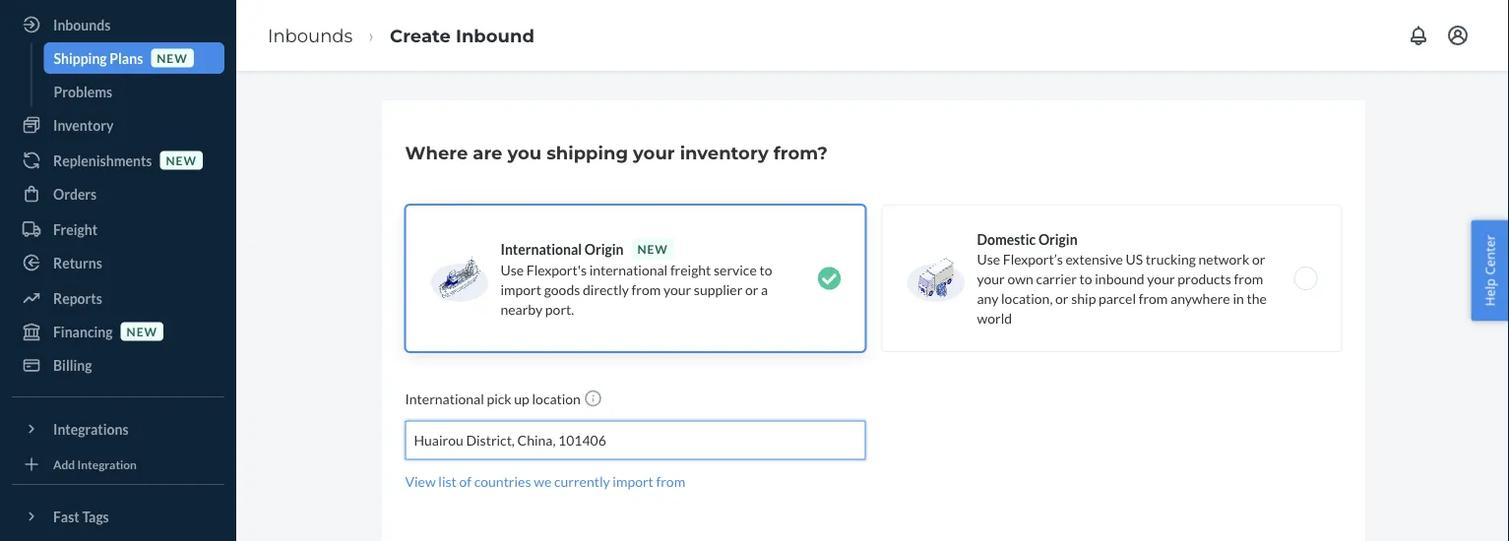 Task type: describe. For each thing, give the bounding box(es) containing it.
0 horizontal spatial inbounds link
[[12, 9, 224, 40]]

2 horizontal spatial or
[[1252, 251, 1266, 267]]

directly
[[583, 281, 629, 298]]

location,
[[1001, 290, 1053, 307]]

you
[[508, 142, 542, 163]]

orders link
[[12, 178, 224, 210]]

us
[[1126, 251, 1143, 267]]

breadcrumbs navigation
[[252, 7, 550, 64]]

own
[[1008, 270, 1034, 287]]

where are you shipping your inventory from?
[[405, 142, 828, 163]]

fast tags
[[53, 509, 109, 525]]

0 horizontal spatial inbounds
[[53, 16, 111, 33]]

financing
[[53, 323, 113, 340]]

parcel
[[1099, 290, 1136, 307]]

shipping plans
[[54, 50, 143, 66]]

help
[[1481, 279, 1499, 307]]

world
[[977, 310, 1012, 326]]

billing
[[53, 357, 92, 374]]

new for shipping plans
[[157, 51, 188, 65]]

from up the
[[1234, 270, 1263, 287]]

shipping
[[54, 50, 107, 66]]

from inside button
[[656, 474, 685, 490]]

inbound
[[1095, 270, 1145, 287]]

international pick up location
[[405, 391, 583, 408]]

inventory
[[53, 117, 114, 133]]

help center
[[1481, 235, 1499, 307]]

flexport's
[[1003, 251, 1063, 267]]

use inside use flexport's international freight service to import goods directly from your supplier or a nearby port.
[[501, 261, 524, 278]]

center
[[1481, 235, 1499, 275]]

to inside use flexport's international freight service to import goods directly from your supplier or a nearby port.
[[760, 261, 772, 278]]

integrations button
[[12, 414, 224, 445]]

products
[[1178, 270, 1232, 287]]

check circle image
[[818, 267, 841, 290]]

your inside use flexport's international freight service to import goods directly from your supplier or a nearby port.
[[664, 281, 691, 298]]

port.
[[545, 301, 574, 318]]

countries
[[474, 474, 531, 490]]

list
[[439, 474, 457, 490]]

import for goods
[[501, 281, 541, 298]]

your right the shipping
[[633, 142, 675, 163]]

are
[[473, 142, 503, 163]]

to inside domestic origin use flexport's extensive us trucking network or your own carrier to inbound your products from any location, or ship parcel from anywhere in the world
[[1080, 270, 1093, 287]]

create inbound
[[390, 25, 535, 46]]

view
[[405, 474, 436, 490]]

origin for domestic
[[1039, 231, 1078, 248]]

import for from
[[613, 474, 654, 490]]

international for international pick up location
[[405, 391, 484, 408]]

flexport's
[[527, 261, 587, 278]]

domestic
[[977, 231, 1036, 248]]

use inside domestic origin use flexport's extensive us trucking network or your own carrier to inbound your products from any location, or ship parcel from anywhere in the world
[[977, 251, 1000, 267]]

where
[[405, 142, 468, 163]]

inventory
[[680, 142, 769, 163]]

plans
[[110, 50, 143, 66]]

supplier
[[694, 281, 743, 298]]

inventory link
[[12, 109, 224, 141]]

in
[[1233, 290, 1244, 307]]

from inside use flexport's international freight service to import goods directly from your supplier or a nearby port.
[[632, 281, 661, 298]]

goods
[[544, 281, 580, 298]]

reports link
[[12, 283, 224, 314]]

inbounds inside the breadcrumbs navigation
[[268, 25, 353, 46]]

anywhere
[[1171, 290, 1230, 307]]

from right 'parcel'
[[1139, 290, 1168, 307]]

tags
[[82, 509, 109, 525]]

freight
[[53, 221, 98, 238]]



Task type: locate. For each thing, give the bounding box(es) containing it.
1 horizontal spatial to
[[1080, 270, 1093, 287]]

help center button
[[1471, 220, 1509, 321]]

use down domestic
[[977, 251, 1000, 267]]

import inside use flexport's international freight service to import goods directly from your supplier or a nearby port.
[[501, 281, 541, 298]]

freight
[[670, 261, 711, 278]]

0 vertical spatial international
[[501, 241, 582, 257]]

1 horizontal spatial import
[[613, 474, 654, 490]]

1 horizontal spatial inbounds
[[268, 25, 353, 46]]

use flexport's international freight service to import goods directly from your supplier or a nearby port.
[[501, 261, 772, 318]]

returns
[[53, 255, 102, 271]]

to
[[760, 261, 772, 278], [1080, 270, 1093, 287]]

use
[[977, 251, 1000, 267], [501, 261, 524, 278]]

international left pick on the left of page
[[405, 391, 484, 408]]

view list of countries we currently import from button
[[405, 472, 685, 492]]

1 horizontal spatial origin
[[1039, 231, 1078, 248]]

origin up flexport's
[[1039, 231, 1078, 248]]

new up international
[[637, 242, 668, 256]]

1 horizontal spatial international
[[501, 241, 582, 257]]

shipping
[[547, 142, 628, 163]]

orders
[[53, 186, 97, 202]]

0 horizontal spatial use
[[501, 261, 524, 278]]

add integration link
[[12, 453, 224, 477]]

0 horizontal spatial international
[[405, 391, 484, 408]]

to up the a
[[760, 261, 772, 278]]

add
[[53, 457, 75, 472]]

of
[[459, 474, 472, 490]]

create inbound link
[[390, 25, 535, 46]]

domestic origin use flexport's extensive us trucking network or your own carrier to inbound your products from any location, or ship parcel from anywhere in the world
[[977, 231, 1267, 326]]

or inside use flexport's international freight service to import goods directly from your supplier or a nearby port.
[[745, 281, 759, 298]]

new up orders link
[[166, 153, 197, 167]]

problems
[[54, 83, 112, 100]]

origin
[[1039, 231, 1078, 248], [585, 241, 624, 257]]

international up flexport's
[[501, 241, 582, 257]]

international for international origin
[[501, 241, 582, 257]]

from right currently
[[656, 474, 685, 490]]

1 vertical spatial import
[[613, 474, 654, 490]]

currently
[[554, 474, 610, 490]]

or left the a
[[745, 281, 759, 298]]

new right plans
[[157, 51, 188, 65]]

open account menu image
[[1446, 24, 1470, 47]]

origin up international
[[585, 241, 624, 257]]

international origin
[[501, 241, 624, 257]]

view list of countries we currently import from
[[405, 474, 685, 490]]

from
[[1234, 270, 1263, 287], [632, 281, 661, 298], [1139, 290, 1168, 307], [656, 474, 685, 490]]

we
[[534, 474, 552, 490]]

or right network
[[1252, 251, 1266, 267]]

None text field
[[414, 431, 608, 450]]

integration
[[77, 457, 137, 472]]

from?
[[774, 142, 828, 163]]

inbounds
[[53, 16, 111, 33], [268, 25, 353, 46]]

ship
[[1071, 290, 1096, 307]]

reports
[[53, 290, 102, 307]]

extensive
[[1066, 251, 1123, 267]]

your down trucking
[[1147, 270, 1175, 287]]

international
[[501, 241, 582, 257], [405, 391, 484, 408]]

1 horizontal spatial inbounds link
[[268, 25, 353, 46]]

origin for international
[[585, 241, 624, 257]]

your down freight
[[664, 281, 691, 298]]

problems link
[[44, 76, 224, 107]]

trucking
[[1146, 251, 1196, 267]]

1 vertical spatial international
[[405, 391, 484, 408]]

import up the nearby
[[501, 281, 541, 298]]

0 horizontal spatial import
[[501, 281, 541, 298]]

inbounds link
[[12, 9, 224, 40], [268, 25, 353, 46]]

0 horizontal spatial origin
[[585, 241, 624, 257]]

nearby
[[501, 301, 543, 318]]

1 horizontal spatial or
[[1056, 290, 1069, 307]]

or
[[1252, 251, 1266, 267], [745, 281, 759, 298], [1056, 290, 1069, 307]]

a
[[761, 281, 768, 298]]

0 vertical spatial import
[[501, 281, 541, 298]]

0 horizontal spatial or
[[745, 281, 759, 298]]

freight link
[[12, 214, 224, 245]]

use up the nearby
[[501, 261, 524, 278]]

new
[[157, 51, 188, 65], [166, 153, 197, 167], [637, 242, 668, 256], [127, 324, 158, 339]]

service
[[714, 261, 757, 278]]

open notifications image
[[1407, 24, 1431, 47]]

origin inside domestic origin use flexport's extensive us trucking network or your own carrier to inbound your products from any location, or ship parcel from anywhere in the world
[[1039, 231, 1078, 248]]

your up "any"
[[977, 270, 1005, 287]]

import
[[501, 281, 541, 298], [613, 474, 654, 490]]

international
[[589, 261, 668, 278]]

new for replenishments
[[166, 153, 197, 167]]

replenishments
[[53, 152, 152, 169]]

or down carrier
[[1056, 290, 1069, 307]]

fast
[[53, 509, 79, 525]]

billing link
[[12, 350, 224, 381]]

import right currently
[[613, 474, 654, 490]]

to up "ship" in the bottom of the page
[[1080, 270, 1093, 287]]

integrations
[[53, 421, 129, 438]]

the
[[1247, 290, 1267, 307]]

your
[[633, 142, 675, 163], [977, 270, 1005, 287], [1147, 270, 1175, 287], [664, 281, 691, 298]]

fast tags button
[[12, 501, 224, 533]]

location
[[532, 391, 581, 408]]

carrier
[[1036, 270, 1077, 287]]

1 horizontal spatial use
[[977, 251, 1000, 267]]

returns link
[[12, 247, 224, 279]]

new for international origin
[[637, 242, 668, 256]]

0 horizontal spatial to
[[760, 261, 772, 278]]

from down international
[[632, 281, 661, 298]]

import inside button
[[613, 474, 654, 490]]

add integration
[[53, 457, 137, 472]]

any
[[977, 290, 999, 307]]

new for financing
[[127, 324, 158, 339]]

up
[[514, 391, 530, 408]]

inbound
[[456, 25, 535, 46]]

pick
[[487, 391, 512, 408]]

inbounds link inside the breadcrumbs navigation
[[268, 25, 353, 46]]

create
[[390, 25, 451, 46]]

new down reports link
[[127, 324, 158, 339]]

network
[[1199, 251, 1250, 267]]



Task type: vqa. For each thing, say whether or not it's contained in the screenshot.
Port.
yes



